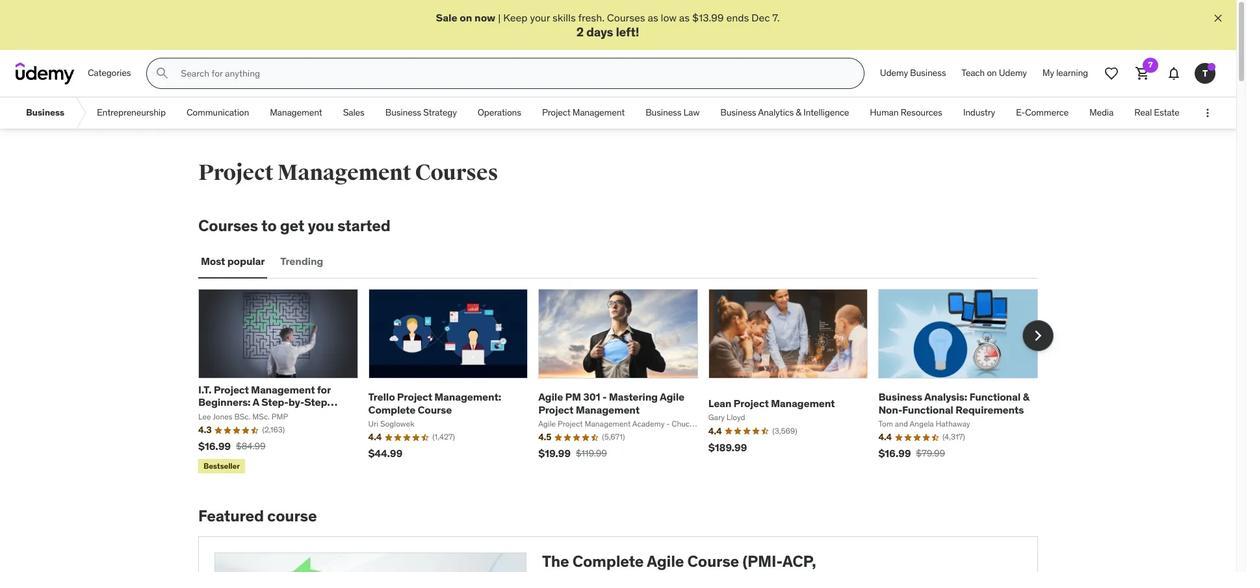 Task type: vqa. For each thing, say whether or not it's contained in the screenshot.
communication
yes



Task type: describe. For each thing, give the bounding box(es) containing it.
$13.99
[[692, 11, 724, 24]]

wishlist image
[[1104, 66, 1120, 81]]

trending button
[[278, 246, 326, 278]]

project inside trello project management: complete course
[[397, 391, 432, 404]]

the
[[542, 552, 569, 572]]

left!
[[616, 24, 639, 40]]

project inside i.t. project management for beginners: a step-by-step guide
[[214, 384, 249, 397]]

management:
[[434, 391, 501, 404]]

entrepreneurship
[[97, 107, 166, 119]]

(pmi-
[[743, 552, 783, 572]]

guide
[[198, 409, 227, 422]]

e-
[[1016, 107, 1025, 119]]

7
[[1149, 60, 1153, 70]]

real estate
[[1135, 107, 1180, 119]]

business for business analysis: functional & non-functional requirements
[[879, 391, 923, 404]]

my learning link
[[1035, 58, 1096, 89]]

now
[[475, 11, 496, 24]]

step
[[304, 396, 327, 409]]

step-
[[261, 396, 288, 409]]

agile pm 301 - mastering agile project management link
[[538, 391, 685, 416]]

1 as from the left
[[648, 11, 658, 24]]

project management link
[[532, 98, 635, 129]]

most popular button
[[198, 246, 267, 278]]

more)
[[678, 571, 721, 573]]

complete inside trello project management: complete course
[[368, 403, 416, 416]]

operations
[[478, 107, 521, 119]]

industry link
[[953, 98, 1006, 129]]

operations link
[[467, 98, 532, 129]]

trello project management: complete course
[[368, 391, 501, 416]]

2 as from the left
[[679, 11, 690, 24]]

agile pm 301 - mastering agile project management
[[538, 391, 685, 416]]

management link
[[259, 98, 333, 129]]

business strategy
[[385, 107, 457, 119]]

categories button
[[80, 58, 139, 89]]

business up resources
[[910, 67, 946, 79]]

1 horizontal spatial functional
[[970, 391, 1021, 404]]

my
[[1043, 67, 1054, 79]]

sales
[[343, 107, 365, 119]]

human resources link
[[860, 98, 953, 129]]

the complete agile course (pmi-acp, coaching, jira and more)
[[542, 552, 816, 573]]

most
[[201, 255, 225, 268]]

most popular
[[201, 255, 265, 268]]

communication
[[187, 107, 249, 119]]

human
[[870, 107, 899, 119]]

sale
[[436, 11, 458, 24]]

2 udemy from the left
[[999, 67, 1027, 79]]

agile inside the complete agile course (pmi-acp, coaching, jira and more)
[[647, 552, 684, 572]]

business link
[[16, 98, 75, 129]]

categories
[[88, 67, 131, 79]]

commerce
[[1025, 107, 1069, 119]]

you have alerts image
[[1208, 63, 1216, 71]]

industry
[[963, 107, 995, 119]]

media
[[1090, 107, 1114, 119]]

the complete agile course (pmi-acp, coaching, jira and more) link
[[198, 537, 1038, 573]]

i.t. project management for beginners: a step-by-step guide
[[198, 384, 331, 422]]

i.t. project management for beginners: a step-by-step guide link
[[198, 384, 338, 422]]

skills
[[553, 11, 576, 24]]

law
[[684, 107, 700, 119]]

estate
[[1154, 107, 1180, 119]]

pm
[[565, 391, 581, 404]]

business analytics & intelligence link
[[710, 98, 860, 129]]

courses to get you started
[[198, 216, 391, 236]]

301
[[583, 391, 600, 404]]

jira
[[619, 571, 644, 573]]

next image
[[1028, 326, 1049, 347]]

business analytics & intelligence
[[721, 107, 849, 119]]

udemy image
[[16, 63, 75, 85]]

started
[[337, 216, 391, 236]]

learning
[[1056, 67, 1088, 79]]

project inside "agile pm 301 - mastering agile project management"
[[538, 403, 574, 416]]

|
[[498, 11, 501, 24]]

featured
[[198, 507, 264, 527]]

by-
[[288, 396, 304, 409]]

beginners:
[[198, 396, 251, 409]]

submit search image
[[155, 66, 171, 81]]

sales link
[[333, 98, 375, 129]]

management inside i.t. project management for beginners: a step-by-step guide
[[251, 384, 315, 397]]

business left arrow pointing to subcategory menu links icon
[[26, 107, 64, 119]]

sale on now | keep your skills fresh. courses as low as $13.99 ends dec 7. 2 days left!
[[436, 11, 780, 40]]

days
[[586, 24, 613, 40]]

business analysis: functional & non-functional requirements
[[879, 391, 1030, 416]]

agile right mastering
[[660, 391, 685, 404]]

fresh.
[[578, 11, 605, 24]]

7.
[[773, 11, 780, 24]]

and
[[647, 571, 675, 573]]

course inside the complete agile course (pmi-acp, coaching, jira and more)
[[688, 552, 739, 572]]

lean project management link
[[709, 397, 835, 410]]

arrow pointing to subcategory menu links image
[[75, 98, 86, 129]]

business for business law
[[646, 107, 682, 119]]



Task type: locate. For each thing, give the bounding box(es) containing it.
0 horizontal spatial &
[[796, 107, 801, 119]]

project right trello
[[397, 391, 432, 404]]

& inside business analysis: functional & non-functional requirements
[[1023, 391, 1030, 404]]

as left low on the right top of the page
[[648, 11, 658, 24]]

notifications image
[[1166, 66, 1182, 81]]

e-commerce link
[[1006, 98, 1079, 129]]

courses down strategy
[[415, 159, 498, 187]]

on right teach at right
[[987, 67, 997, 79]]

keep
[[503, 11, 528, 24]]

udemy left my
[[999, 67, 1027, 79]]

close image
[[1212, 12, 1225, 25]]

1 horizontal spatial &
[[1023, 391, 1030, 404]]

0 vertical spatial on
[[460, 11, 472, 24]]

shopping cart with 7 items image
[[1135, 66, 1151, 81]]

1 horizontal spatial course
[[688, 552, 739, 572]]

functional left requirements at the right bottom
[[902, 403, 954, 416]]

media link
[[1079, 98, 1124, 129]]

for
[[317, 384, 331, 397]]

management inside "agile pm 301 - mastering agile project management"
[[576, 403, 640, 416]]

project right lean
[[734, 397, 769, 410]]

popular
[[227, 255, 265, 268]]

project right operations
[[542, 107, 571, 119]]

business strategy link
[[375, 98, 467, 129]]

low
[[661, 11, 677, 24]]

agile left the pm
[[538, 391, 563, 404]]

course
[[267, 507, 317, 527]]

project right i.t. at the bottom of the page
[[214, 384, 249, 397]]

business
[[910, 67, 946, 79], [26, 107, 64, 119], [385, 107, 421, 119], [646, 107, 682, 119], [721, 107, 756, 119], [879, 391, 923, 404]]

1 vertical spatial on
[[987, 67, 997, 79]]

coaching,
[[542, 571, 616, 573]]

1 vertical spatial &
[[1023, 391, 1030, 404]]

2 horizontal spatial courses
[[607, 11, 645, 24]]

courses
[[607, 11, 645, 24], [415, 159, 498, 187], [198, 216, 258, 236]]

2 vertical spatial courses
[[198, 216, 258, 236]]

udemy business
[[880, 67, 946, 79]]

project management courses
[[198, 159, 498, 187]]

get
[[280, 216, 304, 236]]

udemy
[[880, 67, 908, 79], [999, 67, 1027, 79]]

analysis:
[[925, 391, 967, 404]]

business left strategy
[[385, 107, 421, 119]]

e-commerce
[[1016, 107, 1069, 119]]

business law link
[[635, 98, 710, 129]]

functional
[[970, 391, 1021, 404], [902, 403, 954, 416]]

1 horizontal spatial udemy
[[999, 67, 1027, 79]]

complete inside the complete agile course (pmi-acp, coaching, jira and more)
[[573, 552, 644, 572]]

teach
[[962, 67, 985, 79]]

1 horizontal spatial courses
[[415, 159, 498, 187]]

0 horizontal spatial courses
[[198, 216, 258, 236]]

course right trello
[[418, 403, 452, 416]]

ends
[[726, 11, 749, 24]]

functional right analysis:
[[970, 391, 1021, 404]]

business left the "law"
[[646, 107, 682, 119]]

1 horizontal spatial complete
[[573, 552, 644, 572]]

mastering
[[609, 391, 658, 404]]

&
[[796, 107, 801, 119], [1023, 391, 1030, 404]]

1 vertical spatial courses
[[415, 159, 498, 187]]

t link
[[1190, 58, 1221, 89]]

teach on udemy link
[[954, 58, 1035, 89]]

more subcategory menu links image
[[1201, 107, 1214, 120]]

agile
[[538, 391, 563, 404], [660, 391, 685, 404], [647, 552, 684, 572]]

communication link
[[176, 98, 259, 129]]

0 horizontal spatial functional
[[902, 403, 954, 416]]

business for business strategy
[[385, 107, 421, 119]]

analytics
[[758, 107, 794, 119]]

0 vertical spatial &
[[796, 107, 801, 119]]

business left the analytics
[[721, 107, 756, 119]]

udemy up human
[[880, 67, 908, 79]]

1 vertical spatial course
[[688, 552, 739, 572]]

2
[[577, 24, 584, 40]]

project management
[[542, 107, 625, 119]]

non-
[[879, 403, 902, 416]]

0 vertical spatial courses
[[607, 11, 645, 24]]

course left (pmi-
[[688, 552, 739, 572]]

on left now
[[460, 11, 472, 24]]

0 vertical spatial course
[[418, 403, 452, 416]]

1 vertical spatial complete
[[573, 552, 644, 572]]

udemy business link
[[872, 58, 954, 89]]

project
[[542, 107, 571, 119], [198, 159, 273, 187], [214, 384, 249, 397], [397, 391, 432, 404], [734, 397, 769, 410], [538, 403, 574, 416]]

trello project management: complete course link
[[368, 391, 501, 416]]

& down next image
[[1023, 391, 1030, 404]]

agile right jira
[[647, 552, 684, 572]]

Search for anything text field
[[178, 63, 848, 85]]

project down communication link
[[198, 159, 273, 187]]

on for teach on udemy
[[987, 67, 997, 79]]

entrepreneurship link
[[86, 98, 176, 129]]

0 vertical spatial complete
[[368, 403, 416, 416]]

t
[[1203, 67, 1208, 79]]

requirements
[[956, 403, 1024, 416]]

to
[[261, 216, 277, 236]]

1 udemy from the left
[[880, 67, 908, 79]]

0 horizontal spatial complete
[[368, 403, 416, 416]]

business left analysis:
[[879, 391, 923, 404]]

courses up most popular
[[198, 216, 258, 236]]

on for sale on now | keep your skills fresh. courses as low as $13.99 ends dec 7. 2 days left!
[[460, 11, 472, 24]]

0 horizontal spatial udemy
[[880, 67, 908, 79]]

business analysis: functional & non-functional requirements link
[[879, 391, 1030, 416]]

dec
[[752, 11, 770, 24]]

project left 301
[[538, 403, 574, 416]]

0 horizontal spatial on
[[460, 11, 472, 24]]

resources
[[901, 107, 943, 119]]

1 horizontal spatial on
[[987, 67, 997, 79]]

your
[[530, 11, 550, 24]]

business for business analytics & intelligence
[[721, 107, 756, 119]]

trending
[[280, 255, 323, 268]]

courses up left!
[[607, 11, 645, 24]]

intelligence
[[804, 107, 849, 119]]

& right the analytics
[[796, 107, 801, 119]]

real estate link
[[1124, 98, 1190, 129]]

complete
[[368, 403, 416, 416], [573, 552, 644, 572]]

i.t.
[[198, 384, 211, 397]]

management
[[270, 107, 322, 119], [573, 107, 625, 119], [277, 159, 411, 187], [251, 384, 315, 397], [771, 397, 835, 410], [576, 403, 640, 416]]

-
[[603, 391, 607, 404]]

featured course
[[198, 507, 317, 527]]

7 link
[[1127, 58, 1159, 89]]

1 horizontal spatial as
[[679, 11, 690, 24]]

course inside trello project management: complete course
[[418, 403, 452, 416]]

on inside sale on now | keep your skills fresh. courses as low as $13.99 ends dec 7. 2 days left!
[[460, 11, 472, 24]]

project inside the project management link
[[542, 107, 571, 119]]

carousel element
[[198, 289, 1054, 477]]

business law
[[646, 107, 700, 119]]

0 horizontal spatial as
[[648, 11, 658, 24]]

on
[[460, 11, 472, 24], [987, 67, 997, 79]]

my learning
[[1043, 67, 1088, 79]]

0 horizontal spatial course
[[418, 403, 452, 416]]

acp,
[[783, 552, 816, 572]]

courses inside sale on now | keep your skills fresh. courses as low as $13.99 ends dec 7. 2 days left!
[[607, 11, 645, 24]]

you
[[308, 216, 334, 236]]

as right low on the right top of the page
[[679, 11, 690, 24]]

business inside business analysis: functional & non-functional requirements
[[879, 391, 923, 404]]



